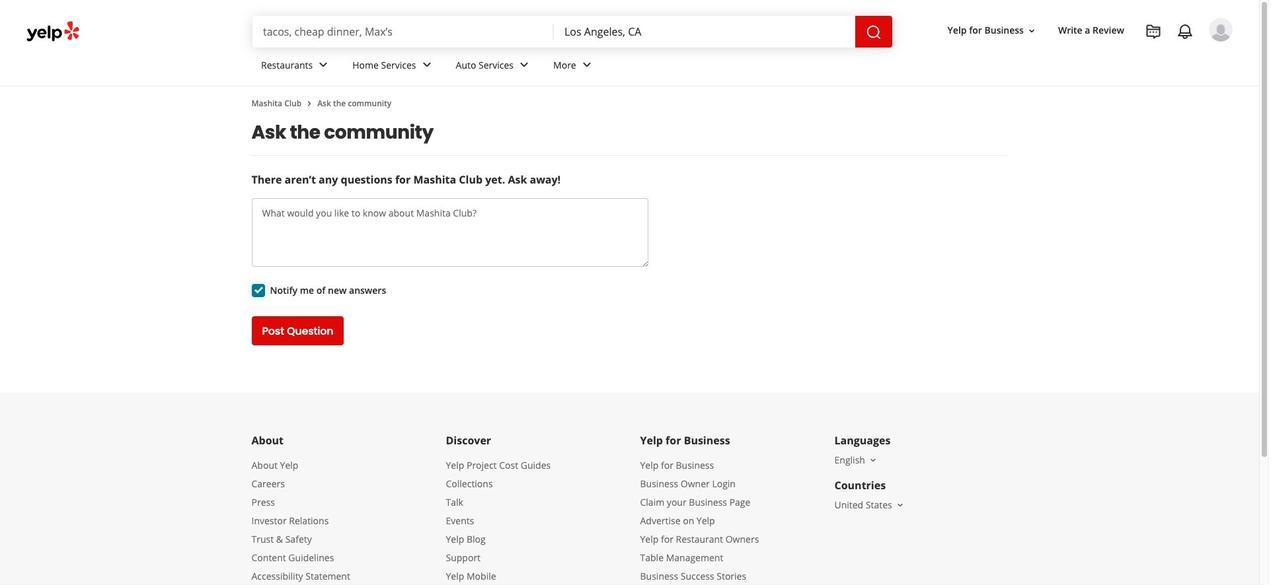 Task type: locate. For each thing, give the bounding box(es) containing it.
What would you like to know about Mashita Club? text field
[[252, 198, 648, 267]]

0 horizontal spatial 24 chevron down v2 image
[[419, 57, 435, 73]]

24 chevron down v2 image
[[315, 57, 331, 73], [516, 57, 532, 73]]

None search field
[[253, 16, 895, 48]]

1 horizontal spatial 24 chevron down v2 image
[[516, 57, 532, 73]]

1 none field from the left
[[263, 24, 543, 39]]

16 chevron right v2 image
[[304, 98, 315, 109]]

1 horizontal spatial 24 chevron down v2 image
[[579, 57, 595, 73]]

notifications image
[[1177, 24, 1193, 40]]

2 none field from the left
[[565, 24, 845, 39]]

0 horizontal spatial none field
[[263, 24, 543, 39]]

2 24 chevron down v2 image from the left
[[579, 57, 595, 73]]

0 horizontal spatial 24 chevron down v2 image
[[315, 57, 331, 73]]

1 horizontal spatial none field
[[565, 24, 845, 39]]

None field
[[263, 24, 543, 39], [565, 24, 845, 39]]

24 chevron down v2 image
[[419, 57, 435, 73], [579, 57, 595, 73]]



Task type: vqa. For each thing, say whether or not it's contained in the screenshot.
world-
no



Task type: describe. For each thing, give the bounding box(es) containing it.
jacob s. image
[[1209, 18, 1233, 42]]

search image
[[866, 24, 882, 40]]

2 24 chevron down v2 image from the left
[[516, 57, 532, 73]]

Near text field
[[565, 24, 845, 39]]

none field near
[[565, 24, 845, 39]]

projects image
[[1146, 24, 1161, 40]]

1 24 chevron down v2 image from the left
[[419, 57, 435, 73]]

16 chevron down v2 image
[[895, 500, 905, 511]]

business categories element
[[251, 48, 1233, 86]]

1 24 chevron down v2 image from the left
[[315, 57, 331, 73]]

16 chevron down v2 image
[[1027, 26, 1037, 36]]

user actions element
[[937, 17, 1251, 98]]

none field find
[[263, 24, 543, 39]]

Find text field
[[263, 24, 543, 39]]



